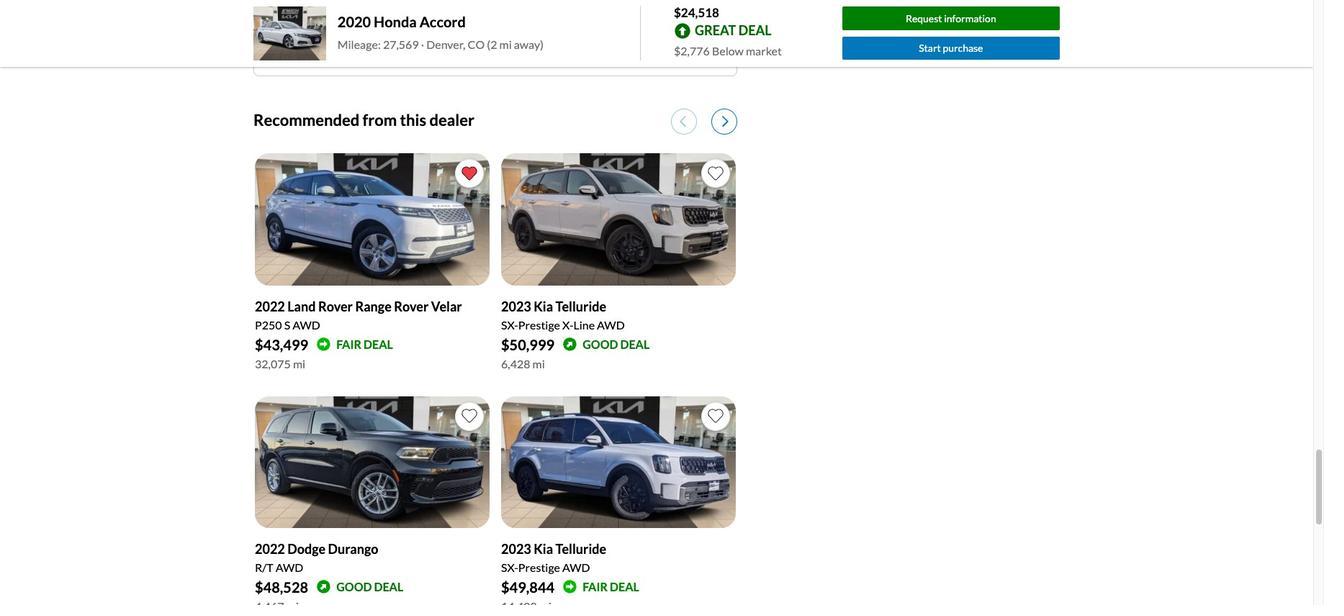 Task type: describe. For each thing, give the bounding box(es) containing it.
information
[[944, 12, 997, 24]]

request
[[906, 12, 942, 24]]

sx- for $49,844
[[501, 561, 518, 575]]

kia for $50,999
[[534, 299, 553, 314]]

6,428 mi
[[501, 357, 545, 371]]

range
[[355, 299, 392, 314]]

co
[[468, 38, 485, 51]]

2022 for $43,499
[[255, 299, 285, 314]]

this
[[400, 110, 426, 130]]

kia for $49,844
[[534, 542, 553, 557]]

2020 honda accord mileage: 27,569 · denver, co (2 mi away)
[[338, 13, 544, 51]]

x-
[[563, 318, 574, 332]]

purchase
[[943, 42, 983, 54]]

$50,999
[[501, 336, 555, 353]]

land
[[288, 299, 316, 314]]

32,075
[[255, 357, 291, 371]]

awd inside 2023 kia telluride sx-prestige awd
[[563, 561, 590, 575]]

great
[[695, 22, 736, 38]]

mi for $43,499
[[293, 357, 305, 371]]

2022 land rover range rover velar p250 s awd
[[255, 299, 462, 332]]

fair deal for $43,499
[[337, 337, 393, 351]]

honda
[[374, 13, 417, 30]]

dealer
[[430, 110, 475, 130]]

2022 land rover range rover velar image
[[255, 154, 490, 286]]

telluride for $49,844
[[556, 542, 607, 557]]

sx- for $50,999
[[501, 318, 518, 332]]

below
[[712, 44, 744, 57]]

away)
[[514, 38, 544, 51]]

$43,499
[[255, 336, 308, 353]]

awd inside 2022 land rover range rover velar p250 s awd
[[293, 318, 320, 332]]

good deal image for $50,999
[[563, 338, 577, 352]]

2023 kia telluride image for $50,999
[[501, 154, 736, 286]]

recommended
[[254, 110, 360, 130]]

durango
[[328, 542, 379, 557]]

denver,
[[427, 38, 466, 51]]

2020
[[338, 13, 371, 30]]

start purchase
[[919, 42, 983, 54]]

$49,844
[[501, 579, 555, 596]]

deal for $50,999
[[620, 337, 650, 351]]

s
[[284, 318, 290, 332]]

2022 dodge durango image
[[255, 396, 490, 529]]

request information
[[906, 12, 997, 24]]

27,569
[[383, 38, 419, 51]]

request information button
[[842, 7, 1060, 30]]

fair for $49,844
[[583, 580, 608, 594]]

2023 kia telluride sx-prestige awd
[[501, 542, 607, 575]]

start purchase button
[[842, 37, 1060, 60]]

fair deal image for $49,844
[[563, 581, 577, 595]]

scroll right image
[[723, 115, 729, 128]]

·
[[421, 38, 424, 51]]

good deal for $50,999
[[583, 337, 650, 351]]



Task type: locate. For each thing, give the bounding box(es) containing it.
scroll left image
[[680, 115, 686, 128]]

2 horizontal spatial mi
[[533, 357, 545, 371]]

32,075 mi
[[255, 357, 305, 371]]

2022 dodge durango r/t awd
[[255, 542, 379, 575]]

market
[[746, 44, 782, 57]]

deal
[[364, 337, 393, 351], [620, 337, 650, 351], [374, 580, 404, 594], [610, 580, 639, 594]]

kia inside 2023 kia telluride sx-prestige x-line  awd
[[534, 299, 553, 314]]

2023 up $50,999
[[501, 299, 531, 314]]

prestige
[[518, 318, 560, 332], [518, 561, 560, 575]]

1 horizontal spatial good deal image
[[563, 338, 577, 352]]

2022
[[255, 299, 285, 314], [255, 542, 285, 557]]

r/t
[[255, 561, 273, 575]]

good deal image down x-
[[563, 338, 577, 352]]

1 vertical spatial prestige
[[518, 561, 560, 575]]

deal for $43,499
[[364, 337, 393, 351]]

sx- inside 2023 kia telluride sx-prestige awd
[[501, 561, 518, 575]]

telluride inside 2023 kia telluride sx-prestige awd
[[556, 542, 607, 557]]

1 horizontal spatial good deal
[[583, 337, 650, 351]]

mi down $43,499
[[293, 357, 305, 371]]

rover left velar
[[394, 299, 429, 314]]

6,428
[[501, 357, 530, 371]]

1 vertical spatial good deal
[[337, 580, 404, 594]]

good deal image down 2022 dodge durango r/t awd
[[317, 581, 331, 595]]

prestige up "$49,844"
[[518, 561, 560, 575]]

1 vertical spatial 2023 kia telluride image
[[501, 396, 736, 529]]

0 vertical spatial telluride
[[556, 299, 607, 314]]

rover right the land
[[318, 299, 353, 314]]

2023 for $49,844
[[501, 542, 531, 557]]

1 horizontal spatial fair
[[583, 580, 608, 594]]

1 vertical spatial sx-
[[501, 561, 518, 575]]

mileage:
[[338, 38, 381, 51]]

fair deal image for $43,499
[[317, 338, 331, 352]]

2023
[[501, 299, 531, 314], [501, 542, 531, 557]]

2022 inside 2022 land rover range rover velar p250 s awd
[[255, 299, 285, 314]]

start
[[919, 42, 941, 54]]

0 horizontal spatial good
[[337, 580, 372, 594]]

fair deal for $49,844
[[583, 580, 639, 594]]

0 vertical spatial sx-
[[501, 318, 518, 332]]

0 horizontal spatial good deal image
[[317, 581, 331, 595]]

0 vertical spatial 2022
[[255, 299, 285, 314]]

sx- up $50,999
[[501, 318, 518, 332]]

fair deal image
[[317, 338, 331, 352], [563, 581, 577, 595]]

1 2023 kia telluride image from the top
[[501, 154, 736, 286]]

1 vertical spatial good deal image
[[317, 581, 331, 595]]

prestige for $50,999
[[518, 318, 560, 332]]

fair deal image right $43,499
[[317, 338, 331, 352]]

$48,528
[[255, 579, 308, 596]]

0 vertical spatial kia
[[534, 299, 553, 314]]

good deal
[[583, 337, 650, 351], [337, 580, 404, 594]]

kia up "$49,844"
[[534, 542, 553, 557]]

1 2023 from the top
[[501, 299, 531, 314]]

deal for $49,844
[[610, 580, 639, 594]]

1 vertical spatial telluride
[[556, 542, 607, 557]]

1 kia from the top
[[534, 299, 553, 314]]

fair deal down 2022 land rover range rover velar p250 s awd
[[337, 337, 393, 351]]

2 2023 kia telluride image from the top
[[501, 396, 736, 529]]

2022 up p250
[[255, 299, 285, 314]]

2 prestige from the top
[[518, 561, 560, 575]]

from
[[363, 110, 397, 130]]

good
[[583, 337, 618, 351], [337, 580, 372, 594]]

deal for $48,528
[[374, 580, 404, 594]]

0 horizontal spatial rover
[[318, 299, 353, 314]]

2022 inside 2022 dodge durango r/t awd
[[255, 542, 285, 557]]

2022 for $48,528
[[255, 542, 285, 557]]

1 telluride from the top
[[556, 299, 607, 314]]

prestige inside 2023 kia telluride sx-prestige x-line  awd
[[518, 318, 560, 332]]

0 vertical spatial fair
[[337, 337, 362, 351]]

0 vertical spatial fair deal image
[[317, 338, 331, 352]]

1 vertical spatial kia
[[534, 542, 553, 557]]

good down line
[[583, 337, 618, 351]]

2 2023 from the top
[[501, 542, 531, 557]]

2020 honda accord image
[[254, 6, 326, 61]]

mi right (2
[[499, 38, 512, 51]]

1 vertical spatial fair deal
[[583, 580, 639, 594]]

telluride inside 2023 kia telluride sx-prestige x-line  awd
[[556, 299, 607, 314]]

deal
[[739, 22, 772, 38]]

recommended from this dealer
[[254, 110, 475, 130]]

kia up $50,999
[[534, 299, 553, 314]]

2023 kia telluride sx-prestige x-line  awd
[[501, 299, 625, 332]]

2023 up "$49,844"
[[501, 542, 531, 557]]

fair down 2022 land rover range rover velar p250 s awd
[[337, 337, 362, 351]]

sx- inside 2023 kia telluride sx-prestige x-line  awd
[[501, 318, 518, 332]]

2023 kia telluride image for $49,844
[[501, 396, 736, 529]]

1 horizontal spatial good
[[583, 337, 618, 351]]

0 horizontal spatial fair
[[337, 337, 362, 351]]

awd
[[293, 318, 320, 332], [597, 318, 625, 332], [276, 561, 303, 575], [563, 561, 590, 575]]

prestige up $50,999
[[518, 318, 560, 332]]

2 rover from the left
[[394, 299, 429, 314]]

mi down $50,999
[[533, 357, 545, 371]]

rover
[[318, 299, 353, 314], [394, 299, 429, 314]]

1 2022 from the top
[[255, 299, 285, 314]]

kia
[[534, 299, 553, 314], [534, 542, 553, 557]]

awd inside 2022 dodge durango r/t awd
[[276, 561, 303, 575]]

1 vertical spatial fair
[[583, 580, 608, 594]]

good down durango
[[337, 580, 372, 594]]

sx-
[[501, 318, 518, 332], [501, 561, 518, 575]]

good deal down line
[[583, 337, 650, 351]]

fair deal image down 2023 kia telluride sx-prestige awd
[[563, 581, 577, 595]]

0 horizontal spatial mi
[[293, 357, 305, 371]]

2 telluride from the top
[[556, 542, 607, 557]]

0 vertical spatial 2023 kia telluride image
[[501, 154, 736, 286]]

2023 kia telluride image
[[501, 154, 736, 286], [501, 396, 736, 529]]

0 horizontal spatial good deal
[[337, 580, 404, 594]]

fair deal down 2023 kia telluride sx-prestige awd
[[583, 580, 639, 594]]

1 horizontal spatial mi
[[499, 38, 512, 51]]

mi for $50,999
[[533, 357, 545, 371]]

1 vertical spatial 2022
[[255, 542, 285, 557]]

accord
[[420, 13, 466, 30]]

1 vertical spatial fair deal image
[[563, 581, 577, 595]]

prestige inside 2023 kia telluride sx-prestige awd
[[518, 561, 560, 575]]

velar
[[431, 299, 462, 314]]

prestige for $49,844
[[518, 561, 560, 575]]

good deal down durango
[[337, 580, 404, 594]]

fair deal
[[337, 337, 393, 351], [583, 580, 639, 594]]

good for $48,528
[[337, 580, 372, 594]]

0 vertical spatial good deal image
[[563, 338, 577, 352]]

1 sx- from the top
[[501, 318, 518, 332]]

kia inside 2023 kia telluride sx-prestige awd
[[534, 542, 553, 557]]

0 vertical spatial good
[[583, 337, 618, 351]]

line
[[574, 318, 595, 332]]

1 horizontal spatial fair deal
[[583, 580, 639, 594]]

mi
[[499, 38, 512, 51], [293, 357, 305, 371], [533, 357, 545, 371]]

great deal
[[695, 22, 772, 38]]

dodge
[[288, 542, 326, 557]]

0 vertical spatial good deal
[[583, 337, 650, 351]]

2023 for $50,999
[[501, 299, 531, 314]]

mi inside 2020 honda accord mileage: 27,569 · denver, co (2 mi away)
[[499, 38, 512, 51]]

2022 up r/t
[[255, 542, 285, 557]]

good for $50,999
[[583, 337, 618, 351]]

2023 inside 2023 kia telluride sx-prestige awd
[[501, 542, 531, 557]]

(2
[[487, 38, 497, 51]]

$2,776 below market
[[674, 44, 782, 57]]

1 horizontal spatial rover
[[394, 299, 429, 314]]

0 vertical spatial 2023
[[501, 299, 531, 314]]

fair for $43,499
[[337, 337, 362, 351]]

telluride for $50,999
[[556, 299, 607, 314]]

1 vertical spatial 2023
[[501, 542, 531, 557]]

good deal for $48,528
[[337, 580, 404, 594]]

2 2022 from the top
[[255, 542, 285, 557]]

$2,776
[[674, 44, 710, 57]]

awd inside 2023 kia telluride sx-prestige x-line  awd
[[597, 318, 625, 332]]

2023 inside 2023 kia telluride sx-prestige x-line  awd
[[501, 299, 531, 314]]

0 vertical spatial prestige
[[518, 318, 560, 332]]

telluride
[[556, 299, 607, 314], [556, 542, 607, 557]]

good deal image
[[563, 338, 577, 352], [317, 581, 331, 595]]

2 sx- from the top
[[501, 561, 518, 575]]

fair
[[337, 337, 362, 351], [583, 580, 608, 594]]

1 vertical spatial good
[[337, 580, 372, 594]]

$24,518
[[674, 5, 720, 20]]

0 horizontal spatial fair deal image
[[317, 338, 331, 352]]

0 vertical spatial fair deal
[[337, 337, 393, 351]]

fair down 2023 kia telluride sx-prestige awd
[[583, 580, 608, 594]]

0 horizontal spatial fair deal
[[337, 337, 393, 351]]

1 horizontal spatial fair deal image
[[563, 581, 577, 595]]

sx- up "$49,844"
[[501, 561, 518, 575]]

good deal image for $48,528
[[317, 581, 331, 595]]

2 kia from the top
[[534, 542, 553, 557]]

1 prestige from the top
[[518, 318, 560, 332]]

1 rover from the left
[[318, 299, 353, 314]]

p250
[[255, 318, 282, 332]]



Task type: vqa. For each thing, say whether or not it's contained in the screenshot.
2023 within the 2023 KIA TELLURIDE SX-PRESTIGE X-LINE  AWD
yes



